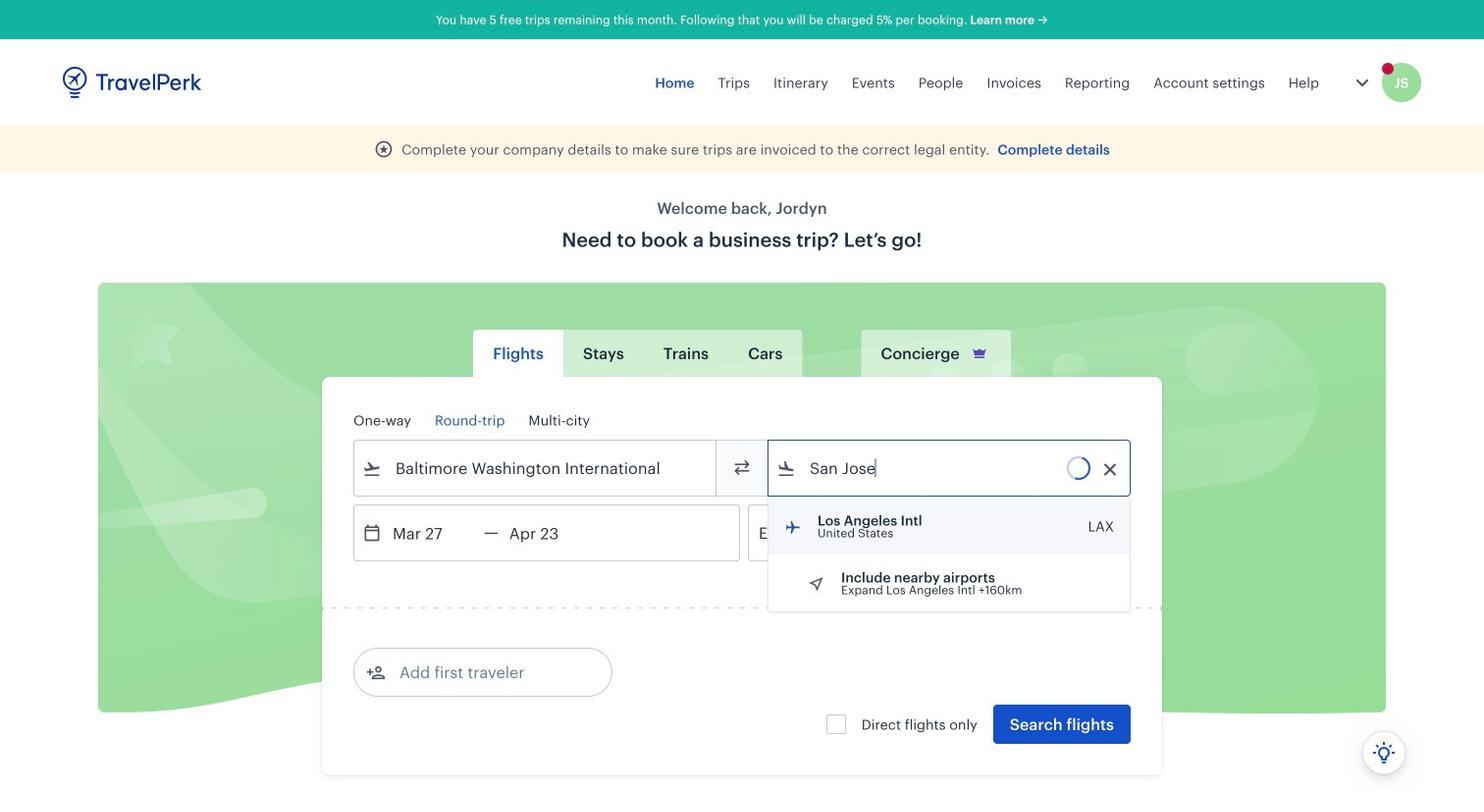 Task type: locate. For each thing, give the bounding box(es) containing it.
To search field
[[796, 453, 1105, 484]]

Depart text field
[[382, 506, 484, 561]]



Task type: vqa. For each thing, say whether or not it's contained in the screenshot.
Depart field in the top right of the page
no



Task type: describe. For each thing, give the bounding box(es) containing it.
Add first traveler search field
[[386, 657, 590, 688]]

From search field
[[382, 453, 690, 484]]

Return text field
[[499, 506, 601, 561]]



